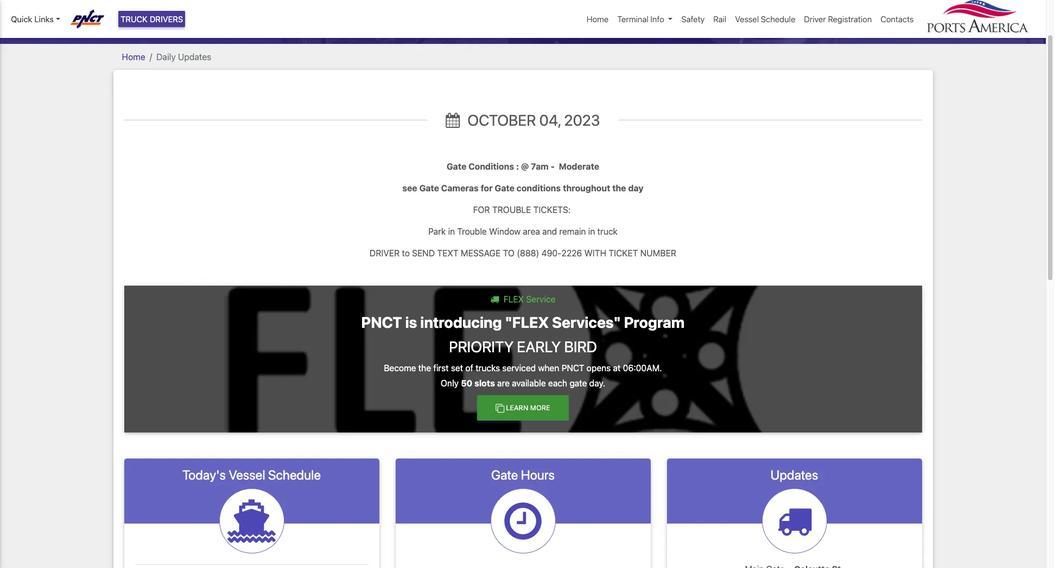 Task type: locate. For each thing, give the bounding box(es) containing it.
1 vertical spatial the
[[418, 364, 431, 374]]

conditions
[[469, 162, 514, 171]]

safety
[[681, 14, 705, 24]]

flex service
[[501, 295, 556, 304]]

vessel
[[735, 14, 759, 24], [229, 468, 265, 483]]

early
[[517, 338, 561, 356]]

home left daily
[[122, 52, 145, 62]]

gate right for
[[495, 183, 515, 193]]

1 horizontal spatial schedule
[[761, 14, 795, 24]]

quick
[[11, 14, 32, 24]]

the inside become the first set of trucks serviced when pnct opens at 06:00am. only 50 slots are available each gate day.
[[418, 364, 431, 374]]

-
[[551, 162, 555, 171]]

pnct
[[361, 314, 402, 332], [562, 364, 584, 374]]

"flex
[[505, 314, 549, 332]]

tickets:
[[533, 205, 571, 215]]

drivers
[[150, 14, 183, 24]]

in right the park
[[448, 227, 455, 236]]

driver
[[370, 248, 400, 258]]

home link left "terminal"
[[582, 9, 613, 30]]

october 04, 2023
[[464, 111, 600, 129]]

in left truck
[[588, 227, 595, 236]]

the left first
[[418, 364, 431, 374]]

0 vertical spatial home
[[587, 14, 609, 24]]

window
[[489, 227, 521, 236]]

home link left daily
[[122, 52, 145, 62]]

home left "terminal"
[[587, 14, 609, 24]]

0 horizontal spatial the
[[418, 364, 431, 374]]

priority
[[449, 338, 514, 356]]

truck image
[[491, 295, 499, 304]]

2023
[[564, 111, 600, 129]]

0 vertical spatial pnct
[[361, 314, 402, 332]]

2226
[[562, 248, 582, 258]]

0 vertical spatial schedule
[[761, 14, 795, 24]]

gate hours
[[491, 468, 555, 483]]

0 horizontal spatial home link
[[122, 52, 145, 62]]

service
[[526, 295, 556, 304]]

driver
[[804, 14, 826, 24]]

october
[[468, 111, 536, 129]]

hours
[[521, 468, 555, 483]]

throughout
[[563, 183, 610, 193]]

in
[[448, 227, 455, 236], [588, 227, 595, 236]]

490-
[[542, 248, 562, 258]]

1 horizontal spatial the
[[612, 183, 626, 193]]

number
[[640, 248, 676, 258]]

1 vertical spatial home
[[122, 52, 145, 62]]

truck
[[121, 14, 148, 24]]

safety link
[[677, 9, 709, 30]]

0 horizontal spatial in
[[448, 227, 455, 236]]

is
[[405, 314, 417, 332]]

driver registration link
[[800, 9, 876, 30]]

serviced
[[502, 364, 536, 374]]

@
[[521, 162, 529, 171]]

learn more
[[506, 404, 550, 413]]

home
[[587, 14, 609, 24], [122, 52, 145, 62]]

for trouble tickets:
[[471, 205, 575, 215]]

park
[[428, 227, 446, 236]]

the
[[612, 183, 626, 193], [418, 364, 431, 374]]

text
[[437, 248, 459, 258]]

at
[[613, 364, 621, 374]]

1 vertical spatial vessel
[[229, 468, 265, 483]]

park in trouble window area and remain in truck
[[428, 227, 618, 236]]

1 horizontal spatial vessel
[[735, 14, 759, 24]]

0 horizontal spatial updates
[[178, 52, 211, 62]]

pnct left is
[[361, 314, 402, 332]]

(888)
[[517, 248, 539, 258]]

trucks
[[476, 364, 500, 374]]

1 horizontal spatial in
[[588, 227, 595, 236]]

schedule
[[761, 14, 795, 24], [268, 468, 321, 483]]

become
[[384, 364, 416, 374]]

truck
[[597, 227, 618, 236]]

1 vertical spatial schedule
[[268, 468, 321, 483]]

registration
[[828, 14, 872, 24]]

gate up cameras on the top
[[447, 162, 466, 171]]

first
[[433, 364, 449, 374]]

remain
[[559, 227, 586, 236]]

driver to send text message to (888) 490-2226 with ticket number
[[370, 248, 676, 258]]

available
[[512, 379, 546, 389]]

50
[[461, 379, 472, 389]]

trouble
[[457, 227, 487, 236]]

1 horizontal spatial updates
[[771, 468, 818, 483]]

1 vertical spatial pnct
[[562, 364, 584, 374]]

trouble
[[492, 205, 531, 215]]

0 horizontal spatial schedule
[[268, 468, 321, 483]]

gate conditions : @ 7am -  moderate
[[447, 162, 599, 171]]

1 horizontal spatial pnct
[[562, 364, 584, 374]]

daily updates
[[156, 52, 211, 62]]

the left day
[[612, 183, 626, 193]]

1 horizontal spatial home link
[[582, 9, 613, 30]]

1 horizontal spatial home
[[587, 14, 609, 24]]

0 vertical spatial updates
[[178, 52, 211, 62]]

opens
[[587, 364, 611, 374]]

vessel right rail
[[735, 14, 759, 24]]

gate right see
[[419, 183, 439, 193]]

04,
[[539, 111, 561, 129]]

home link
[[582, 9, 613, 30], [122, 52, 145, 62]]

pnct up gate
[[562, 364, 584, 374]]

today's
[[182, 468, 226, 483]]

vessel right today's
[[229, 468, 265, 483]]

7am
[[531, 162, 549, 171]]

0 horizontal spatial pnct
[[361, 314, 402, 332]]



Task type: vqa. For each thing, say whether or not it's contained in the screenshot.
UP on the right of page
no



Task type: describe. For each thing, give the bounding box(es) containing it.
and
[[542, 227, 557, 236]]

send
[[412, 248, 435, 258]]

for
[[481, 183, 493, 193]]

only
[[441, 379, 459, 389]]

bird
[[564, 338, 597, 356]]

when
[[538, 364, 559, 374]]

terminal info link
[[613, 9, 677, 30]]

flex
[[504, 295, 524, 304]]

1 vertical spatial home link
[[122, 52, 145, 62]]

see gate cameras for gate conditions throughout the day
[[402, 183, 644, 193]]

today's vessel schedule
[[182, 468, 321, 483]]

services"
[[552, 314, 621, 332]]

calendar image
[[446, 113, 460, 128]]

more
[[530, 404, 550, 413]]

ticket
[[609, 248, 638, 258]]

gate
[[570, 379, 587, 389]]

with
[[584, 248, 606, 258]]

rail link
[[709, 9, 731, 30]]

daily
[[156, 52, 176, 62]]

gate left 'hours'
[[491, 468, 518, 483]]

:
[[516, 162, 519, 171]]

cameras
[[441, 183, 479, 193]]

2 in from the left
[[588, 227, 595, 236]]

become the first set of trucks serviced when pnct opens at 06:00am. only 50 slots are available each gate day.
[[384, 364, 662, 389]]

conditions
[[517, 183, 561, 193]]

day
[[628, 183, 644, 193]]

contacts link
[[876, 9, 918, 30]]

truck drivers
[[121, 14, 183, 24]]

quick links link
[[11, 13, 60, 25]]

contacts
[[881, 14, 914, 24]]

learn more link
[[477, 396, 569, 421]]

0 vertical spatial home link
[[582, 9, 613, 30]]

1 vertical spatial updates
[[771, 468, 818, 483]]

to
[[402, 248, 410, 258]]

vessel schedule
[[735, 14, 795, 24]]

slots
[[474, 379, 495, 389]]

area
[[523, 227, 540, 236]]

program
[[624, 314, 685, 332]]

info
[[651, 14, 664, 24]]

introducing
[[420, 314, 502, 332]]

of
[[465, 364, 473, 374]]

truck drivers link
[[118, 11, 185, 27]]

0 horizontal spatial vessel
[[229, 468, 265, 483]]

message
[[461, 248, 501, 258]]

learn
[[506, 404, 528, 413]]

pnct inside become the first set of trucks serviced when pnct opens at 06:00am. only 50 slots are available each gate day.
[[562, 364, 584, 374]]

0 horizontal spatial home
[[122, 52, 145, 62]]

clone image
[[496, 404, 504, 413]]

are
[[497, 379, 510, 389]]

for
[[473, 205, 490, 215]]

to
[[503, 248, 515, 258]]

0 vertical spatial vessel
[[735, 14, 759, 24]]

links
[[34, 14, 54, 24]]

day.
[[589, 379, 605, 389]]

vessel schedule link
[[731, 9, 800, 30]]

pnct is introducing "flex services" program
[[361, 314, 685, 332]]

quick links
[[11, 14, 54, 24]]

moderate
[[559, 162, 599, 171]]

set
[[451, 364, 463, 374]]

0 vertical spatial the
[[612, 183, 626, 193]]

each
[[548, 379, 567, 389]]

terminal
[[617, 14, 649, 24]]

06:00am.
[[623, 364, 662, 374]]

1 in from the left
[[448, 227, 455, 236]]

rail
[[713, 14, 726, 24]]

priority early bird
[[449, 338, 597, 356]]

terminal info
[[617, 14, 664, 24]]

driver registration
[[804, 14, 872, 24]]

see
[[402, 183, 417, 193]]



